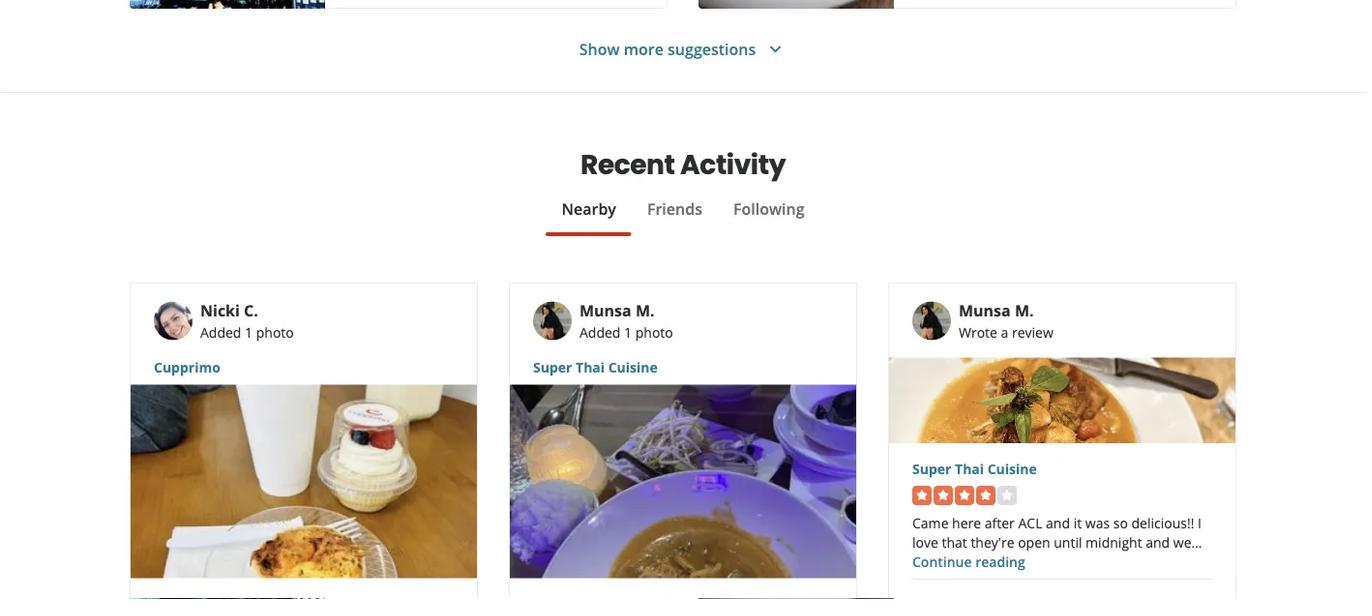 Task type: locate. For each thing, give the bounding box(es) containing it.
1 1 from the left
[[245, 323, 253, 341]]

2 photo from the left
[[636, 323, 673, 341]]

1 horizontal spatial cuisine
[[988, 459, 1037, 478]]

thai
[[576, 358, 605, 377], [955, 459, 984, 478]]

0 horizontal spatial super thai cuisine
[[533, 358, 658, 377]]

0 horizontal spatial m.
[[636, 300, 655, 321]]

show more suggestions
[[579, 39, 756, 60]]

0 horizontal spatial munsa m. link
[[580, 300, 655, 321]]

tab list inside explore recent activity section section
[[130, 198, 1237, 236]]

1 inside nicki c. added 1 photo
[[245, 323, 253, 341]]

continue
[[913, 552, 972, 571]]

1 for c.
[[245, 323, 253, 341]]

added inside nicki c. added 1 photo
[[200, 323, 241, 341]]

super thai cuisine down munsa m. added 1 photo on the left bottom
[[533, 358, 658, 377]]

munsa m. link for munsa m. added 1 photo
[[580, 300, 655, 321]]

super thai cuisine
[[533, 358, 658, 377], [913, 459, 1037, 478]]

photo of munsa m. image left munsa m. added 1 photo on the left bottom
[[533, 301, 572, 340]]

added for munsa
[[580, 323, 621, 341]]

munsa for munsa m. added 1 photo
[[580, 300, 632, 321]]

thai up 4 star rating image at the bottom right of page
[[955, 459, 984, 478]]

1 horizontal spatial super thai cuisine
[[913, 459, 1037, 478]]

0 horizontal spatial super
[[533, 358, 572, 377]]

added
[[200, 323, 241, 341], [580, 323, 621, 341]]

2 m. from the left
[[1015, 300, 1034, 321]]

2 1 from the left
[[624, 323, 632, 341]]

photo
[[256, 323, 294, 341], [636, 323, 673, 341]]

photo of nicki c. image
[[154, 301, 193, 340]]

following
[[734, 199, 805, 219]]

activity
[[680, 145, 786, 184]]

photo inside nicki c. added 1 photo
[[256, 323, 294, 341]]

review
[[1012, 323, 1054, 341]]

reading
[[976, 552, 1026, 571]]

c.
[[244, 300, 258, 321]]

munsa inside the munsa m. wrote a review
[[959, 300, 1011, 321]]

1 m. from the left
[[636, 300, 655, 321]]

0 horizontal spatial thai
[[576, 358, 605, 377]]

1 added from the left
[[200, 323, 241, 341]]

1 horizontal spatial added
[[580, 323, 621, 341]]

0 horizontal spatial super thai cuisine link
[[533, 358, 833, 377]]

2 photo of munsa m. image from the left
[[913, 301, 951, 340]]

1 horizontal spatial munsa m. link
[[959, 300, 1034, 321]]

0 vertical spatial cuisine
[[608, 358, 658, 377]]

cuisine for the rightmost super thai cuisine link
[[988, 459, 1037, 478]]

0 vertical spatial super
[[533, 358, 572, 377]]

1 horizontal spatial super thai cuisine link
[[913, 459, 1213, 478]]

munsa for munsa m. wrote a review
[[959, 300, 1011, 321]]

1 horizontal spatial munsa
[[959, 300, 1011, 321]]

1 horizontal spatial super
[[913, 459, 952, 478]]

recent activity
[[581, 145, 786, 184]]

1 horizontal spatial thai
[[955, 459, 984, 478]]

photo inside munsa m. added 1 photo
[[636, 323, 673, 341]]

super thai cuisine link
[[533, 358, 833, 377], [913, 459, 1213, 478]]

0 vertical spatial super thai cuisine
[[533, 358, 658, 377]]

cupprimo
[[154, 358, 221, 377]]

1 vertical spatial super
[[913, 459, 952, 478]]

added inside munsa m. added 1 photo
[[580, 323, 621, 341]]

1 horizontal spatial 1
[[624, 323, 632, 341]]

m.
[[636, 300, 655, 321], [1015, 300, 1034, 321]]

munsa m. link
[[580, 300, 655, 321], [959, 300, 1034, 321]]

photo of munsa m. image left wrote
[[913, 301, 951, 340]]

m. for munsa m. added 1 photo
[[636, 300, 655, 321]]

2 munsa m. link from the left
[[959, 300, 1034, 321]]

4 star rating image
[[913, 486, 1017, 505]]

cuisine up 4 star rating image at the bottom right of page
[[988, 459, 1037, 478]]

1 munsa from the left
[[580, 300, 632, 321]]

super
[[533, 358, 572, 377], [913, 459, 952, 478]]

photo of munsa m. image
[[533, 301, 572, 340], [913, 301, 951, 340]]

1
[[245, 323, 253, 341], [624, 323, 632, 341]]

added for nicki
[[200, 323, 241, 341]]

0 horizontal spatial cuisine
[[608, 358, 658, 377]]

super for the rightmost super thai cuisine link
[[913, 459, 952, 478]]

suggestions
[[668, 39, 756, 60]]

cupprimo link
[[154, 358, 454, 377]]

1 photo of munsa m. image from the left
[[533, 301, 572, 340]]

1 vertical spatial super thai cuisine
[[913, 459, 1037, 478]]

1 vertical spatial thai
[[955, 459, 984, 478]]

photo for m.
[[636, 323, 673, 341]]

2 munsa from the left
[[959, 300, 1011, 321]]

1 vertical spatial cuisine
[[988, 459, 1037, 478]]

nearby
[[562, 199, 616, 219]]

tab list
[[130, 198, 1237, 236]]

1 horizontal spatial photo
[[636, 323, 673, 341]]

thai down munsa m. added 1 photo on the left bottom
[[576, 358, 605, 377]]

0 horizontal spatial photo of munsa m. image
[[533, 301, 572, 340]]

1 horizontal spatial photo of munsa m. image
[[913, 301, 951, 340]]

1 horizontal spatial m.
[[1015, 300, 1034, 321]]

0 horizontal spatial photo
[[256, 323, 294, 341]]

1 photo from the left
[[256, 323, 294, 341]]

munsa inside munsa m. added 1 photo
[[580, 300, 632, 321]]

1 munsa m. link from the left
[[580, 300, 655, 321]]

2 added from the left
[[580, 323, 621, 341]]

m. inside munsa m. added 1 photo
[[636, 300, 655, 321]]

nicki c. link
[[200, 300, 258, 321]]

munsa
[[580, 300, 632, 321], [959, 300, 1011, 321]]

0 vertical spatial thai
[[576, 358, 605, 377]]

1 vertical spatial super thai cuisine link
[[913, 459, 1213, 478]]

photo of munsa m. image for munsa m. added 1 photo
[[533, 301, 572, 340]]

m. inside the munsa m. wrote a review
[[1015, 300, 1034, 321]]

0 horizontal spatial 1
[[245, 323, 253, 341]]

super thai cuisine up 4 star rating image at the bottom right of page
[[913, 459, 1037, 478]]

0 horizontal spatial added
[[200, 323, 241, 341]]

tab list containing nearby
[[130, 198, 1237, 236]]

cuisine
[[608, 358, 658, 377], [988, 459, 1037, 478]]

0 vertical spatial super thai cuisine link
[[533, 358, 833, 377]]

0 horizontal spatial munsa
[[580, 300, 632, 321]]

cuisine down munsa m. added 1 photo on the left bottom
[[608, 358, 658, 377]]

super thai cuisine for left super thai cuisine link
[[533, 358, 658, 377]]

1 inside munsa m. added 1 photo
[[624, 323, 632, 341]]



Task type: describe. For each thing, give the bounding box(es) containing it.
thai for the rightmost super thai cuisine link
[[955, 459, 984, 478]]

photo of red ash image
[[699, 0, 894, 9]]

a
[[1001, 323, 1009, 341]]

more
[[624, 39, 664, 60]]

friends
[[647, 199, 703, 219]]

super thai cuisine for the rightmost super thai cuisine link
[[913, 459, 1037, 478]]

m. for munsa m. wrote a review
[[1015, 300, 1034, 321]]

show more suggestions button
[[579, 38, 787, 61]]

super for left super thai cuisine link
[[533, 358, 572, 377]]

photo of munsa m. image for munsa m. wrote a review
[[913, 301, 951, 340]]

nicki
[[200, 300, 240, 321]]

show
[[579, 39, 620, 60]]

24 chevron down v2 image
[[764, 38, 787, 61]]

explore recent activity section section
[[114, 93, 1252, 599]]

munsa m. link for munsa m. wrote a review
[[959, 300, 1034, 321]]

continue reading button
[[913, 552, 1026, 571]]

photo of qi austin image
[[130, 0, 325, 9]]

1 for m.
[[624, 323, 632, 341]]

recent
[[581, 145, 675, 184]]

continue reading
[[913, 552, 1026, 571]]

munsa m. added 1 photo
[[580, 300, 673, 341]]

photo for c.
[[256, 323, 294, 341]]

cuisine for left super thai cuisine link
[[608, 358, 658, 377]]

nicki c. added 1 photo
[[200, 300, 294, 341]]

munsa m. wrote a review
[[959, 300, 1054, 341]]

thai for left super thai cuisine link
[[576, 358, 605, 377]]

wrote
[[959, 323, 998, 341]]



Task type: vqa. For each thing, say whether or not it's contained in the screenshot.
Takeout
no



